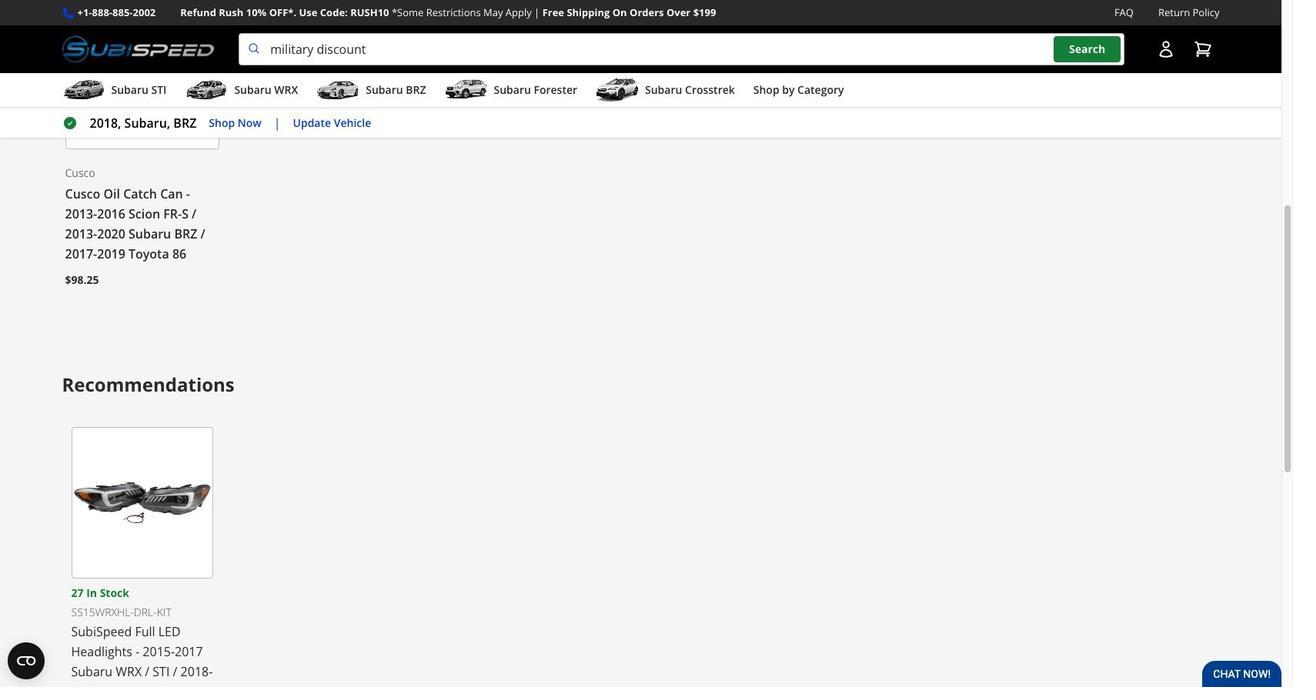 Task type: vqa. For each thing, say whether or not it's contained in the screenshot.
CUS965 009 A Cusco Oil Catch Can - 2013+ FT86, Image
yes



Task type: describe. For each thing, give the bounding box(es) containing it.
a subaru brz thumbnail image image
[[317, 79, 360, 102]]

cus965 009 a cusco oil catch can - 2013+ ft86, image
[[65, 0, 219, 150]]

a subaru crosstrek thumbnail image image
[[596, 79, 639, 102]]

a subaru wrx thumbnail image image
[[185, 79, 228, 102]]

subispeed logo image
[[62, 33, 214, 66]]

a subaru forester thumbnail image image
[[445, 79, 488, 102]]

subispeed full led headlights - 2015-2017 subaru wrx / sti / 2018-2021 wrx base & premium image
[[71, 427, 213, 579]]



Task type: locate. For each thing, give the bounding box(es) containing it.
open widget image
[[8, 643, 45, 680]]

search input field
[[239, 33, 1125, 66]]

a subaru sti thumbnail image image
[[62, 79, 105, 102]]



